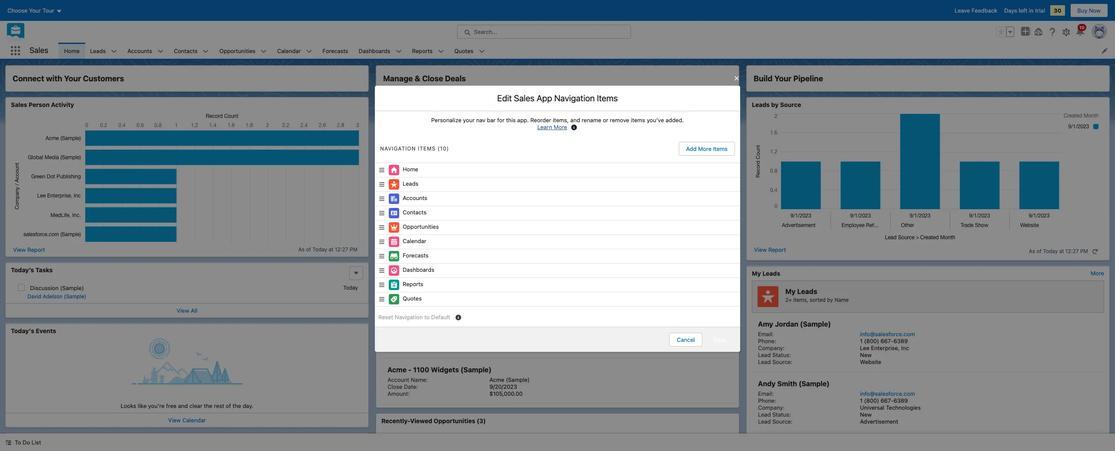 Task type: vqa. For each thing, say whether or not it's contained in the screenshot.


Task type: describe. For each thing, give the bounding box(es) containing it.
opportunity
[[464, 297, 494, 303]]

build your pipeline
[[754, 74, 823, 83]]

add more items
[[686, 145, 728, 152]]

items inside button
[[713, 145, 728, 152]]

clear
[[190, 402, 202, 409]]

learn more
[[538, 123, 567, 130]]

0 horizontal spatial at
[[329, 246, 334, 253]]

view left all
[[177, 307, 189, 314]]

all
[[191, 307, 197, 314]]

info@salesforce.com link for amy jordan (sample)
[[860, 331, 915, 338]]

0 horizontal spatial calendar
[[182, 417, 206, 424]]

name inside my leads 2+ items, sorted by name
[[835, 297, 849, 303]]

contacts list item
[[169, 43, 214, 59]]

my opportunities link
[[382, 270, 434, 277]]

website
[[860, 358, 882, 365]]

view report link for customers
[[13, 246, 45, 253]]

lead status: for amy
[[758, 352, 791, 358]]

david
[[27, 293, 41, 300]]

1,200
[[413, 320, 432, 328]]

leads list item
[[85, 43, 122, 59]]

to
[[425, 313, 430, 320]]

amy jordan (sample)
[[758, 320, 831, 328]]

as for build your pipeline
[[1029, 248, 1036, 255]]

calendar inside list box
[[403, 237, 426, 244]]

save button
[[706, 333, 734, 347]]

learn more link
[[538, 123, 567, 130]]

info@salesforce.com link for andy smith (sample)
[[860, 390, 915, 397]]

0 horizontal spatial close
[[388, 383, 402, 390]]

view calendar
[[168, 417, 206, 424]]

my for my opportunities 2+ items, sorted by opportunity name
[[415, 287, 425, 295]]

- for 1100
[[408, 366, 412, 374]]

6389 for amy jordan (sample)
[[894, 338, 908, 345]]

with
[[46, 74, 62, 83]]

rest
[[214, 402, 224, 409]]

looks like you're free and clear the rest of the day.
[[121, 402, 253, 409]]

andy smith (sample)
[[758, 380, 830, 388]]

view report for deals
[[384, 246, 416, 253]]

your
[[463, 116, 475, 123]]

deals
[[445, 74, 466, 83]]

view report for customers
[[13, 246, 45, 253]]

text default image for build your pipeline
[[1092, 248, 1099, 254]]

opportunities list item
[[214, 43, 272, 59]]

view all
[[177, 307, 197, 314]]

discussion (sample) david adelson (sample)
[[27, 284, 86, 300]]

name:
[[411, 376, 428, 383]]

more link
[[1091, 270, 1105, 276]]

my leads link
[[752, 270, 781, 277]]

default
[[431, 313, 450, 320]]

sorted for pipeline
[[810, 297, 826, 303]]

to
[[15, 439, 21, 446]]

as for manage & close deals
[[659, 248, 665, 255]]

days left in trial
[[1005, 7, 1046, 14]]

universal technologies
[[860, 404, 921, 411]]

cancel
[[677, 336, 695, 343]]

opportunities inside list box
[[403, 223, 439, 230]]

pm for build
[[1081, 248, 1089, 255]]

home inside list box
[[403, 166, 418, 173]]

sales for sales person activity
[[11, 101, 27, 108]]

lead source: for amy
[[758, 358, 793, 365]]

nav
[[476, 116, 486, 123]]

1 the from the left
[[204, 402, 213, 409]]

andy
[[758, 380, 776, 388]]

list containing home
[[59, 43, 1116, 59]]

email: for amy
[[758, 331, 774, 338]]

looks
[[121, 402, 136, 409]]

acme for acme - 1100 widgets (sample)
[[388, 366, 407, 374]]

quotes link
[[449, 43, 479, 59]]

dashboards link
[[354, 43, 396, 59]]

1 for andy smith (sample)
[[860, 397, 863, 404]]

widgets for 1100
[[431, 366, 459, 374]]

acme (sample)
[[490, 376, 530, 383]]

acme for acme (sample)
[[490, 376, 505, 383]]

for
[[497, 116, 505, 123]]

edit sales app navigation items
[[497, 93, 618, 103]]

leave feedback
[[955, 7, 998, 14]]

6389 for andy smith (sample)
[[894, 397, 908, 404]]

0 horizontal spatial pm
[[350, 246, 358, 253]]

data
[[106, 442, 124, 451]]

12:​27 for build your pipeline
[[1066, 248, 1079, 255]]

reset navigation to default
[[379, 313, 450, 320]]

1 horizontal spatial items
[[597, 93, 618, 103]]

build
[[754, 74, 773, 83]]

calendar list item
[[272, 43, 317, 59]]

viewed
[[410, 417, 432, 425]]

my for my leads
[[752, 270, 761, 277]]

opportunities inside my opportunities link
[[392, 270, 434, 277]]

app.
[[517, 116, 529, 123]]

email: for andy
[[758, 390, 774, 397]]

manage your business & data
[[13, 442, 124, 451]]

list
[[32, 439, 41, 446]]

dashboards inside list item
[[359, 47, 390, 54]]

contacts link
[[169, 43, 203, 59]]

(3)
[[477, 417, 486, 425]]

view for manage & close deals
[[384, 246, 396, 253]]

learn
[[538, 123, 552, 130]]

2 vertical spatial navigation
[[395, 313, 423, 320]]

0 vertical spatial close
[[422, 74, 443, 83]]

lead status: for andy
[[758, 411, 791, 418]]

calendar link
[[272, 43, 306, 59]]

reports inside list box
[[403, 281, 423, 287]]

added.
[[666, 116, 684, 123]]

accounts list item
[[122, 43, 169, 59]]

now
[[1089, 7, 1101, 14]]

today's tasks
[[11, 266, 53, 273]]

you've
[[647, 116, 664, 123]]

my leads
[[752, 270, 781, 277]]

today's events
[[11, 327, 56, 334]]

pm for manage
[[710, 248, 718, 255]]

buy
[[1078, 7, 1088, 14]]

sorted for close
[[439, 297, 455, 303]]

left
[[1019, 7, 1028, 14]]

1 horizontal spatial and
[[571, 116, 580, 123]]

1 horizontal spatial dashboards
[[403, 266, 435, 273]]

0 horizontal spatial items
[[418, 145, 436, 152]]

reports link
[[407, 43, 438, 59]]

- for 1,200
[[408, 320, 412, 328]]

(10)
[[438, 145, 449, 152]]

discussion (sample) link
[[30, 284, 84, 291]]

1 (800) 667-6389 for amy jordan (sample)
[[860, 338, 908, 345]]

close date:
[[388, 383, 418, 390]]

bar
[[487, 116, 496, 123]]

in
[[1029, 7, 1034, 14]]

events
[[36, 327, 56, 334]]

0 vertical spatial navigation
[[554, 93, 595, 103]]

1 horizontal spatial by
[[772, 101, 779, 108]]

account
[[388, 376, 409, 383]]

report for deals
[[398, 246, 416, 253]]

app
[[537, 93, 552, 103]]

items
[[631, 116, 645, 123]]

your for manage your business & data
[[44, 442, 61, 451]]

0 horizontal spatial as
[[298, 246, 305, 253]]

connect with your customers
[[13, 74, 124, 83]]

leads inside "link"
[[763, 270, 781, 277]]

(sample) right the 'jordan'
[[800, 320, 831, 328]]

items, for build your pipeline
[[794, 297, 809, 303]]

name inside 'my opportunities 2+ items, sorted by opportunity name'
[[495, 297, 509, 303]]

source: for jordan
[[773, 358, 793, 365]]

info@salesforce.com for amy jordan (sample)
[[860, 331, 915, 338]]

forecasts link
[[317, 43, 354, 59]]

my opportunities 2+ items, sorted by opportunity name
[[415, 287, 509, 303]]

view calendar link
[[168, 417, 206, 424]]

source: for smith
[[773, 418, 793, 425]]

inc
[[902, 345, 909, 352]]

text default image for manage & close deals
[[722, 248, 728, 254]]

your for build your pipeline
[[775, 74, 792, 83]]

view all link
[[177, 307, 197, 314]]

(sample) up $105,000.00
[[506, 376, 530, 383]]

accounts inside list box
[[403, 194, 427, 201]]

add more items button
[[679, 142, 735, 156]]

lee enterprise, inc
[[860, 345, 909, 352]]

0 horizontal spatial as of today at 12:​27 pm
[[298, 246, 358, 253]]

new for andy smith (sample)
[[860, 411, 872, 418]]

reports list item
[[407, 43, 449, 59]]

business
[[63, 442, 97, 451]]

contacts inside "list item"
[[174, 47, 198, 54]]

info@salesforce.com for andy smith (sample)
[[860, 390, 915, 397]]

as of today at 12:​27 pm for manage & close deals
[[659, 248, 718, 255]]



Task type: locate. For each thing, give the bounding box(es) containing it.
company: down amy
[[758, 345, 785, 352]]

2 info@salesforce.com from the top
[[860, 390, 915, 397]]

1 horizontal spatial &
[[415, 74, 420, 83]]

2 horizontal spatial 12:​27
[[1066, 248, 1079, 255]]

1 name from the left
[[495, 297, 509, 303]]

0 vertical spatial -
[[408, 320, 412, 328]]

0 horizontal spatial view report
[[13, 246, 45, 253]]

quotes
[[455, 47, 474, 54], [403, 295, 422, 302]]

feedback
[[972, 7, 998, 14]]

(sample) down discussion (sample) 'link' on the bottom left of the page
[[64, 293, 86, 300]]

company: for amy
[[758, 345, 785, 352]]

2+ up the 'jordan'
[[786, 297, 792, 303]]

status: for jordan
[[773, 352, 791, 358]]

your
[[64, 74, 81, 83], [775, 74, 792, 83], [44, 442, 61, 451]]

667- up 'advertisement'
[[881, 397, 894, 404]]

report for customers
[[27, 246, 45, 253]]

customers
[[83, 74, 124, 83]]

1 vertical spatial email:
[[758, 390, 774, 397]]

dashboards
[[359, 47, 390, 54], [403, 266, 435, 273]]

my for my opportunities
[[382, 270, 391, 277]]

0 horizontal spatial sorted
[[439, 297, 455, 303]]

1 report from the left
[[27, 246, 45, 253]]

0 horizontal spatial your
[[44, 442, 61, 451]]

navigation items (10)
[[380, 145, 449, 152]]

0 vertical spatial quotes
[[455, 47, 474, 54]]

1 vertical spatial 1 (800) 667-6389
[[860, 397, 908, 404]]

the
[[204, 402, 213, 409], [233, 402, 241, 409]]

by left opportunity
[[457, 297, 463, 303]]

2 lead status: from the top
[[758, 411, 791, 418]]

2 (800) from the top
[[865, 397, 879, 404]]

1 (800) from the top
[[865, 338, 879, 345]]

2 new from the top
[[860, 411, 872, 418]]

2 lead source: from the top
[[758, 418, 793, 425]]

(800)
[[865, 338, 879, 345], [865, 397, 879, 404]]

remove
[[610, 116, 630, 123]]

list
[[59, 43, 1116, 59]]

& down "reports" link
[[415, 74, 420, 83]]

1 info@salesforce.com from the top
[[860, 331, 915, 338]]

2+ for your
[[786, 297, 792, 303]]

(800) for andy smith (sample)
[[865, 397, 879, 404]]

advertisement
[[860, 418, 899, 425]]

leads inside my leads 2+ items, sorted by name
[[798, 287, 818, 295]]

1 vertical spatial forecasts
[[403, 252, 429, 259]]

2 horizontal spatial text default image
[[1092, 248, 1099, 254]]

items left (10)
[[418, 145, 436, 152]]

acme for acme - 1,200 widgets (sample)
[[388, 320, 407, 328]]

1 horizontal spatial close
[[422, 74, 443, 83]]

1 horizontal spatial 12:​27
[[695, 248, 709, 255]]

forecasts inside list box
[[403, 252, 429, 259]]

0 horizontal spatial and
[[178, 402, 188, 409]]

and left rename
[[571, 116, 580, 123]]

close left the date:
[[388, 383, 402, 390]]

date:
[[404, 383, 418, 390]]

smith
[[778, 380, 797, 388]]

your right "list"
[[44, 442, 61, 451]]

2 sorted from the left
[[810, 297, 826, 303]]

by for build your pipeline
[[827, 297, 833, 303]]

items, inside my leads 2+ items, sorted by name
[[794, 297, 809, 303]]

and right free
[[178, 402, 188, 409]]

phone: down amy
[[758, 338, 777, 345]]

2 vertical spatial calendar
[[182, 417, 206, 424]]

(sample) up david adelson (sample) link
[[60, 284, 84, 291]]

universal
[[860, 404, 885, 411]]

group
[[996, 27, 1015, 37]]

view for connect with your customers
[[13, 246, 26, 253]]

phone:
[[758, 338, 777, 345], [758, 397, 777, 404]]

2 horizontal spatial as
[[1029, 248, 1036, 255]]

by
[[772, 101, 779, 108], [457, 297, 463, 303], [827, 297, 833, 303]]

0 vertical spatial more
[[554, 123, 567, 130]]

view up my opportunities
[[384, 246, 396, 253]]

1 horizontal spatial manage
[[383, 74, 413, 83]]

email: down amy
[[758, 331, 774, 338]]

3 view report link from the left
[[754, 246, 786, 256]]

2+ for &
[[415, 297, 421, 303]]

view report link up my leads on the bottom right of page
[[754, 246, 786, 256]]

new for amy jordan (sample)
[[860, 352, 872, 358]]

0 vertical spatial (800)
[[865, 338, 879, 345]]

list box
[[375, 162, 740, 307]]

widgets right to
[[434, 320, 462, 328]]

leads inside list box
[[403, 180, 419, 187]]

phone: down andy
[[758, 397, 777, 404]]

0 horizontal spatial view report link
[[13, 246, 45, 253]]

navigation
[[554, 93, 595, 103], [380, 145, 416, 152], [395, 313, 423, 320]]

items, up to
[[423, 297, 438, 303]]

1 horizontal spatial the
[[233, 402, 241, 409]]

2+ up reset navigation to default
[[415, 297, 421, 303]]

1 2+ from the left
[[415, 297, 421, 303]]

1 horizontal spatial items,
[[553, 116, 569, 123]]

widgets for 1,200
[[434, 320, 462, 328]]

0 vertical spatial email:
[[758, 331, 774, 338]]

1 (800) 667-6389 up 'advertisement'
[[860, 397, 908, 404]]

0 vertical spatial info@salesforce.com
[[860, 331, 915, 338]]

view report up today's tasks in the left bottom of the page
[[13, 246, 45, 253]]

acme up account
[[388, 366, 407, 374]]

2 vertical spatial acme
[[490, 376, 505, 383]]

status: up smith
[[773, 352, 791, 358]]

sales
[[30, 46, 48, 55], [514, 93, 535, 103], [11, 101, 27, 108]]

by inside my leads 2+ items, sorted by name
[[827, 297, 833, 303]]

the left the 'rest'
[[204, 402, 213, 409]]

manage for manage your business & data
[[13, 442, 42, 451]]

your right build
[[775, 74, 792, 83]]

phone: for amy
[[758, 338, 777, 345]]

0 horizontal spatial accounts
[[128, 47, 152, 54]]

1 vertical spatial contacts
[[403, 209, 427, 216]]

1 vertical spatial 1
[[860, 397, 863, 404]]

0 horizontal spatial text default image
[[5, 440, 11, 446]]

(sample)
[[60, 284, 84, 291], [64, 293, 86, 300], [464, 320, 495, 328], [800, 320, 831, 328], [461, 366, 492, 374], [506, 376, 530, 383], [799, 380, 830, 388]]

my leads 2+ items, sorted by name
[[786, 287, 849, 303]]

edit
[[497, 93, 512, 103]]

1 (800) 667-6389 up the website
[[860, 338, 908, 345]]

2 company: from the top
[[758, 404, 785, 411]]

2 view report link from the left
[[384, 246, 416, 256]]

free
[[166, 402, 177, 409]]

1 horizontal spatial your
[[64, 74, 81, 83]]

manage for manage & close deals
[[383, 74, 413, 83]]

view report up my leads on the bottom right of page
[[754, 246, 786, 253]]

leads inside list item
[[90, 47, 106, 54]]

0 vertical spatial forecasts
[[323, 47, 348, 54]]

1 vertical spatial lead status:
[[758, 411, 791, 418]]

more inside the add more items button
[[698, 145, 712, 152]]

quotes inside list box
[[403, 295, 422, 302]]

0 vertical spatial source:
[[773, 358, 793, 365]]

acme up $105,000.00
[[490, 376, 505, 383]]

view up my leads on the bottom right of page
[[754, 246, 767, 253]]

1 667- from the top
[[881, 338, 894, 345]]

2 horizontal spatial more
[[1091, 270, 1105, 276]]

view for build your pipeline
[[754, 246, 767, 253]]

opportunities
[[219, 47, 256, 54], [403, 223, 439, 230], [392, 270, 434, 277], [427, 287, 474, 295], [434, 417, 475, 425]]

(sample) right smith
[[799, 380, 830, 388]]

0 vertical spatial phone:
[[758, 338, 777, 345]]

1 horizontal spatial name
[[835, 297, 849, 303]]

items, for manage & close deals
[[423, 297, 438, 303]]

0 horizontal spatial items,
[[423, 297, 438, 303]]

source: up smith
[[773, 358, 793, 365]]

new left technologies
[[860, 411, 872, 418]]

1 horizontal spatial 2+
[[786, 297, 792, 303]]

1 up the website
[[860, 338, 863, 345]]

3 view report from the left
[[754, 246, 786, 253]]

status: for smith
[[773, 411, 791, 418]]

email: down andy
[[758, 390, 774, 397]]

pipeline
[[794, 74, 823, 83]]

company: for andy
[[758, 404, 785, 411]]

1 vertical spatial info@salesforce.com link
[[860, 390, 915, 397]]

save
[[713, 336, 726, 343]]

1 up 'advertisement'
[[860, 397, 863, 404]]

dashboards list item
[[354, 43, 407, 59]]

1 (800) 667-6389
[[860, 338, 908, 345], [860, 397, 908, 404]]

- inside acme - 1,200 widgets (sample) link
[[408, 320, 412, 328]]

1 vertical spatial navigation
[[380, 145, 416, 152]]

leads link
[[85, 43, 111, 59]]

home link
[[59, 43, 85, 59]]

view down free
[[168, 417, 181, 424]]

leave
[[955, 7, 970, 14]]

items, inside 'my opportunities 2+ items, sorted by opportunity name'
[[423, 297, 438, 303]]

info@salesforce.com
[[860, 331, 915, 338], [860, 390, 915, 397]]

2 vertical spatial more
[[1091, 270, 1105, 276]]

status: down smith
[[773, 411, 791, 418]]

2+
[[415, 297, 421, 303], [786, 297, 792, 303]]

at for build your pipeline
[[1060, 248, 1064, 255]]

1
[[860, 338, 863, 345], [860, 397, 863, 404]]

to do list
[[15, 439, 41, 446]]

new
[[860, 352, 872, 358], [860, 411, 872, 418]]

4 lead from the top
[[758, 418, 771, 425]]

0 vertical spatial calendar
[[277, 47, 301, 54]]

0 vertical spatial info@salesforce.com link
[[860, 331, 915, 338]]

technologies
[[886, 404, 921, 411]]

1 vertical spatial reports
[[403, 281, 423, 287]]

home down navigation items (10)
[[403, 166, 418, 173]]

sorted up "amy jordan (sample)"
[[810, 297, 826, 303]]

lead status: up andy
[[758, 352, 791, 358]]

1 vertical spatial info@salesforce.com
[[860, 390, 915, 397]]

text default image inside to do list button
[[5, 440, 11, 446]]

2 6389 from the top
[[894, 397, 908, 404]]

1 6389 from the top
[[894, 338, 908, 345]]

items up or at the top right of page
[[597, 93, 618, 103]]

account name:
[[388, 376, 428, 383]]

1 horizontal spatial pm
[[710, 248, 718, 255]]

0 vertical spatial lead source:
[[758, 358, 793, 365]]

1 phone: from the top
[[758, 338, 777, 345]]

of
[[306, 246, 311, 253], [666, 248, 671, 255], [1037, 248, 1042, 255], [226, 402, 231, 409]]

(sample) down opportunity
[[464, 320, 495, 328]]

1 vertical spatial (800)
[[865, 397, 879, 404]]

opportunities inside 'my opportunities 2+ items, sorted by opportunity name'
[[427, 287, 474, 295]]

1 vertical spatial 667-
[[881, 397, 894, 404]]

1 vertical spatial &
[[99, 442, 104, 451]]

2 - from the top
[[408, 366, 412, 374]]

2 lead from the top
[[758, 358, 771, 365]]

calendar inside list item
[[277, 47, 301, 54]]

opportunities inside opportunities link
[[219, 47, 256, 54]]

david adelson (sample) link
[[27, 293, 86, 300]]

sorted inside my leads 2+ items, sorted by name
[[810, 297, 826, 303]]

connect
[[13, 74, 44, 83]]

search... button
[[457, 25, 631, 39]]

reports down my opportunities link
[[403, 281, 423, 287]]

(800) up 'advertisement'
[[865, 397, 879, 404]]

enterprise,
[[871, 345, 900, 352]]

phone: for andy
[[758, 397, 777, 404]]

0 horizontal spatial 2+
[[415, 297, 421, 303]]

2 horizontal spatial your
[[775, 74, 792, 83]]

1 vertical spatial 6389
[[894, 397, 908, 404]]

1 1 (800) 667-6389 from the top
[[860, 338, 908, 345]]

lead source: for andy
[[758, 418, 793, 425]]

quotes list item
[[449, 43, 490, 59]]

home left leads link
[[64, 47, 80, 54]]

3 report from the left
[[769, 246, 786, 253]]

1 vertical spatial company:
[[758, 404, 785, 411]]

2 horizontal spatial view report
[[754, 246, 786, 253]]

view up today's
[[13, 246, 26, 253]]

(800) up the website
[[865, 338, 879, 345]]

1 horizontal spatial view report link
[[384, 246, 416, 256]]

0 horizontal spatial by
[[457, 297, 463, 303]]

0 vertical spatial 6389
[[894, 338, 908, 345]]

sales for sales
[[30, 46, 48, 55]]

$105,000.00
[[490, 390, 523, 397]]

new left inc
[[860, 352, 872, 358]]

& left data
[[99, 442, 104, 451]]

1 vertical spatial -
[[408, 366, 412, 374]]

0 vertical spatial &
[[415, 74, 420, 83]]

report up my leads on the bottom right of page
[[769, 246, 786, 253]]

2 horizontal spatial as of today at 12:​27 pm
[[1029, 248, 1089, 255]]

acme - 1100 widgets (sample)
[[388, 366, 492, 374]]

lead source: up andy
[[758, 358, 793, 365]]

home inside list
[[64, 47, 80, 54]]

1 source: from the top
[[773, 358, 793, 365]]

667- for andy smith (sample)
[[881, 397, 894, 404]]

sales right 'edit'
[[514, 93, 535, 103]]

by for manage & close deals
[[457, 297, 463, 303]]

reorder
[[531, 116, 551, 123]]

my opportunities
[[382, 270, 434, 277]]

text default image
[[722, 248, 728, 254], [1092, 248, 1099, 254], [5, 440, 11, 446]]

quotes up deals
[[455, 47, 474, 54]]

0 vertical spatial contacts
[[174, 47, 198, 54]]

1 info@salesforce.com link from the top
[[860, 331, 915, 338]]

sorted
[[439, 297, 455, 303], [810, 297, 826, 303]]

at for manage & close deals
[[689, 248, 694, 255]]

to do list button
[[0, 434, 46, 451]]

your right with
[[64, 74, 81, 83]]

1 - from the top
[[408, 320, 412, 328]]

activity
[[51, 101, 74, 108]]

667- for amy jordan (sample)
[[881, 338, 894, 345]]

contacts inside list box
[[403, 209, 427, 216]]

widgets right the 1100
[[431, 366, 459, 374]]

1 horizontal spatial report
[[398, 246, 416, 253]]

1 vertical spatial status:
[[773, 411, 791, 418]]

2 667- from the top
[[881, 397, 894, 404]]

items, right learn
[[553, 116, 569, 123]]

1 lead from the top
[[758, 352, 771, 358]]

manage
[[383, 74, 413, 83], [13, 442, 42, 451]]

items, up "amy jordan (sample)"
[[794, 297, 809, 303]]

sorted inside 'my opportunities 2+ items, sorted by opportunity name'
[[439, 297, 455, 303]]

1 vertical spatial acme
[[388, 366, 407, 374]]

1 new from the top
[[860, 352, 872, 358]]

-
[[408, 320, 412, 328], [408, 366, 412, 374]]

my inside my leads 2+ items, sorted by name
[[786, 287, 796, 295]]

2 horizontal spatial by
[[827, 297, 833, 303]]

status:
[[773, 352, 791, 358], [773, 411, 791, 418]]

today
[[313, 246, 327, 253], [673, 248, 688, 255], [1043, 248, 1058, 255], [343, 284, 358, 291]]

2 horizontal spatial sales
[[514, 93, 535, 103]]

as of today at 12:​27 pm for build your pipeline
[[1029, 248, 1089, 255]]

(sample) up 9/20/2023
[[461, 366, 492, 374]]

1 lead source: from the top
[[758, 358, 793, 365]]

2 1 from the top
[[860, 397, 863, 404]]

by up "amy jordan (sample)"
[[827, 297, 833, 303]]

(800) for amy jordan (sample)
[[865, 338, 879, 345]]

accounts inside accounts 'list item'
[[128, 47, 152, 54]]

2 view report from the left
[[384, 246, 416, 253]]

2 source: from the top
[[773, 418, 793, 425]]

days
[[1005, 7, 1018, 14]]

1 horizontal spatial text default image
[[722, 248, 728, 254]]

forecasts
[[323, 47, 348, 54], [403, 252, 429, 259]]

person
[[29, 101, 50, 108]]

acme left 1,200
[[388, 320, 407, 328]]

more for add
[[698, 145, 712, 152]]

report up my opportunities
[[398, 246, 416, 253]]

6389 right "universal"
[[894, 397, 908, 404]]

items
[[597, 93, 618, 103], [713, 145, 728, 152], [418, 145, 436, 152]]

0 horizontal spatial &
[[99, 442, 104, 451]]

2 name from the left
[[835, 297, 849, 303]]

0 horizontal spatial contacts
[[174, 47, 198, 54]]

cancel button
[[670, 333, 703, 347]]

sales up connect
[[30, 46, 48, 55]]

view report link for deals
[[384, 246, 416, 256]]

recently-
[[382, 417, 410, 425]]

lead status: down andy
[[758, 411, 791, 418]]

buy now button
[[1070, 3, 1109, 17]]

info@salesforce.com link up universal technologies
[[860, 390, 915, 397]]

my
[[382, 270, 391, 277], [752, 270, 761, 277], [415, 287, 425, 295], [786, 287, 796, 295]]

acme inside acme - 1,200 widgets (sample) link
[[388, 320, 407, 328]]

12:​27 for manage & close deals
[[695, 248, 709, 255]]

0 vertical spatial and
[[571, 116, 580, 123]]

forecasts up my opportunities
[[403, 252, 429, 259]]

trial
[[1036, 7, 1046, 14]]

lead source: down andy
[[758, 418, 793, 425]]

1 vertical spatial phone:
[[758, 397, 777, 404]]

0 horizontal spatial the
[[204, 402, 213, 409]]

2 phone: from the top
[[758, 397, 777, 404]]

at
[[329, 246, 334, 253], [689, 248, 694, 255], [1060, 248, 1064, 255]]

info@salesforce.com up universal technologies
[[860, 390, 915, 397]]

my inside 'my opportunities 2+ items, sorted by opportunity name'
[[415, 287, 425, 295]]

by left source
[[772, 101, 779, 108]]

2 the from the left
[[233, 402, 241, 409]]

acme - 1,200 widgets (sample) link
[[388, 319, 728, 352]]

quotes up reset navigation to default
[[403, 295, 422, 302]]

- up account name:
[[408, 366, 412, 374]]

0 horizontal spatial quotes
[[403, 295, 422, 302]]

0 vertical spatial 1
[[860, 338, 863, 345]]

2 horizontal spatial report
[[769, 246, 786, 253]]

2 horizontal spatial view report link
[[754, 246, 786, 256]]

0 horizontal spatial forecasts
[[323, 47, 348, 54]]

view report up my opportunities
[[384, 246, 416, 253]]

1 horizontal spatial as of today at 12:​27 pm
[[659, 248, 718, 255]]

2 status: from the top
[[773, 411, 791, 418]]

1 email: from the top
[[758, 331, 774, 338]]

close left deals
[[422, 74, 443, 83]]

2 report from the left
[[398, 246, 416, 253]]

0 horizontal spatial dashboards
[[359, 47, 390, 54]]

acme - 1,200 widgets (sample)
[[388, 320, 495, 328]]

0 vertical spatial status:
[[773, 352, 791, 358]]

667- left inc
[[881, 338, 894, 345]]

0 horizontal spatial 12:​27
[[335, 246, 348, 253]]

list box containing home
[[375, 162, 740, 307]]

info@salesforce.com link up enterprise,
[[860, 331, 915, 338]]

2 horizontal spatial items,
[[794, 297, 809, 303]]

1 company: from the top
[[758, 345, 785, 352]]

- left 1,200
[[408, 320, 412, 328]]

view report link up my opportunities
[[384, 246, 416, 256]]

1 view report link from the left
[[13, 246, 45, 253]]

reports up manage & close deals
[[412, 47, 433, 54]]

the left day. in the bottom of the page
[[233, 402, 241, 409]]

my for my leads 2+ items, sorted by name
[[786, 287, 796, 295]]

2+ inside my leads 2+ items, sorted by name
[[786, 297, 792, 303]]

quotes inside quotes link
[[455, 47, 474, 54]]

6389 right lee on the bottom right of page
[[894, 338, 908, 345]]

discussion
[[30, 284, 59, 291]]

lee
[[860, 345, 870, 352]]

2 email: from the top
[[758, 390, 774, 397]]

rename
[[582, 116, 602, 123]]

2 1 (800) 667-6389 from the top
[[860, 397, 908, 404]]

more for learn
[[554, 123, 567, 130]]

source: down smith
[[773, 418, 793, 425]]

add
[[686, 145, 697, 152]]

0 horizontal spatial home
[[64, 47, 80, 54]]

1 horizontal spatial quotes
[[455, 47, 474, 54]]

2+ inside 'my opportunities 2+ items, sorted by opportunity name'
[[415, 297, 421, 303]]

1 view report from the left
[[13, 246, 45, 253]]

30
[[1054, 7, 1062, 14]]

this
[[506, 116, 516, 123]]

1 vertical spatial new
[[860, 411, 872, 418]]

9/20/2023
[[490, 383, 517, 390]]

info@salesforce.com link
[[860, 331, 915, 338], [860, 390, 915, 397]]

1 (800) 667-6389 for andy smith (sample)
[[860, 397, 908, 404]]

reports inside list item
[[412, 47, 433, 54]]

my inside "link"
[[752, 270, 761, 277]]

0 vertical spatial accounts
[[128, 47, 152, 54]]

by inside 'my opportunities 2+ items, sorted by opportunity name'
[[457, 297, 463, 303]]

1 1 from the top
[[860, 338, 863, 345]]

2 2+ from the left
[[786, 297, 792, 303]]

2 info@salesforce.com link from the top
[[860, 390, 915, 397]]

items right add on the right
[[713, 145, 728, 152]]

sorted up default
[[439, 297, 455, 303]]

1 vertical spatial and
[[178, 402, 188, 409]]

tasks
[[36, 266, 53, 273]]

info@salesforce.com up enterprise,
[[860, 331, 915, 338]]

view report link
[[13, 246, 45, 253], [384, 246, 416, 256], [754, 246, 786, 256]]

leave feedback link
[[955, 7, 998, 14]]

personalize your nav bar for this app. reorder items, and rename or remove items you've added.
[[431, 116, 684, 123]]

1 for amy jordan (sample)
[[860, 338, 863, 345]]

1 sorted from the left
[[439, 297, 455, 303]]

1 status: from the top
[[773, 352, 791, 358]]

report up today's tasks in the left bottom of the page
[[27, 246, 45, 253]]

0 horizontal spatial more
[[554, 123, 567, 130]]

sales left person
[[11, 101, 27, 108]]

forecasts left 'dashboards' link
[[323, 47, 348, 54]]

3 lead from the top
[[758, 411, 771, 418]]

1 lead status: from the top
[[758, 352, 791, 358]]

1 vertical spatial home
[[403, 166, 418, 173]]

1 horizontal spatial more
[[698, 145, 712, 152]]

company: down andy
[[758, 404, 785, 411]]

view report link up today's tasks in the left bottom of the page
[[13, 246, 45, 253]]



